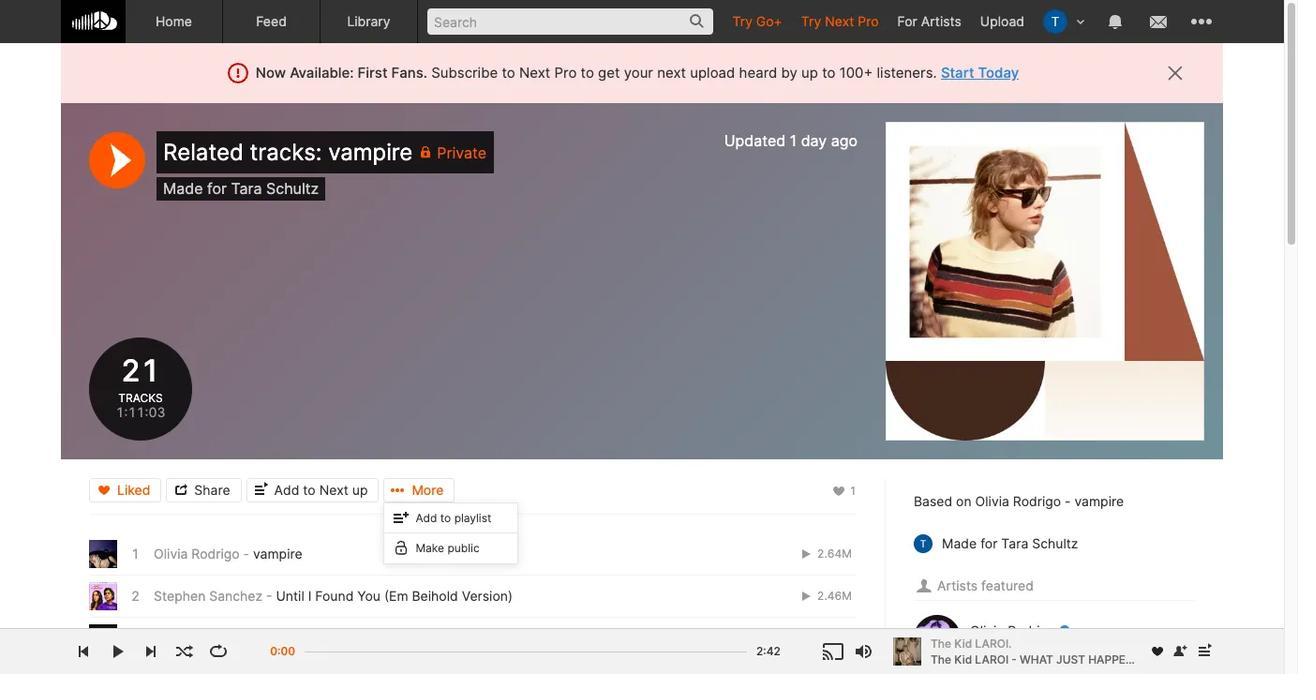 Task type: vqa. For each thing, say whether or not it's contained in the screenshot.
the "Upload image" button to the left's image
no



Task type: describe. For each thing, give the bounding box(es) containing it.
on
[[956, 493, 972, 509]]

for
[[898, 13, 918, 29]]

64 link
[[1023, 643, 1055, 656]]

0 horizontal spatial vampire
[[253, 546, 302, 562]]

schultz for the top made for tara schultz link
[[266, 179, 319, 198]]

fans.
[[391, 64, 427, 82]]

1 vertical spatial vampire
[[1075, 493, 1124, 509]]

made for tara schultz for bottom made for tara schultz link
[[942, 535, 1078, 551]]

ceilings link
[[260, 630, 307, 646]]

olivia rodrigo - vampire
[[154, 546, 302, 562]]

0 vertical spatial up
[[802, 64, 818, 82]]

available:
[[290, 64, 354, 82]]

more button
[[384, 478, 455, 502]]

liked button
[[89, 478, 162, 502]]

library
[[347, 13, 391, 29]]

upload
[[980, 13, 1025, 29]]

stephen sanchez - until i found you (em beihold version)
[[154, 588, 513, 604]]

until i found you (em beihold version) link
[[276, 588, 513, 604]]

ago
[[831, 131, 858, 150]]

library link
[[321, 0, 418, 43]]

made for the top made for tara schultz link
[[163, 179, 203, 198]]

feed link
[[223, 0, 321, 43]]

just
[[1057, 652, 1086, 666]]

now available: first fans. subscribe to next pro to get your next upload heard by up to 100+ listeners. start today
[[256, 64, 1019, 82]]

based on olivia rodrigo - vampire
[[914, 493, 1124, 509]]

based
[[914, 493, 953, 509]]

add for add to playlist
[[416, 510, 437, 525]]

21 tracks 1:11:03
[[116, 352, 165, 420]]

listeners.
[[877, 64, 937, 82]]

first
[[358, 64, 388, 82]]

version)
[[462, 588, 513, 604]]

0 vertical spatial rodrigo
[[1013, 493, 1061, 509]]

your
[[624, 64, 653, 82]]

Search search field
[[427, 8, 714, 35]]

until i found you (em beihold version) element
[[89, 582, 117, 610]]

playlist
[[454, 510, 492, 525]]

2.46m
[[814, 589, 852, 603]]

laroi
[[975, 652, 1009, 666]]

make
[[416, 541, 444, 555]]

sanchez
[[209, 588, 263, 604]]

1 vertical spatial 1
[[850, 484, 857, 498]]

user image
[[914, 574, 934, 597]]

updated
[[724, 131, 786, 150]]

for artists
[[898, 13, 962, 29]]

for artists link
[[888, 0, 971, 42]]

go+
[[756, 13, 783, 29]]

0 vertical spatial olivia
[[976, 493, 1010, 509]]

2.64m
[[814, 547, 852, 561]]

related tracks: vampire element
[[886, 122, 1205, 441]]

1 vertical spatial next
[[519, 64, 551, 82]]

tracks
[[118, 391, 163, 405]]

1 vertical spatial made for tara schultz link
[[942, 534, 1078, 553]]

home link
[[126, 0, 223, 43]]

make public button
[[385, 533, 518, 563]]

what
[[1020, 652, 1054, 666]]

1 vertical spatial artists
[[937, 577, 978, 593]]

next inside 'link'
[[825, 13, 854, 29]]

subscribe
[[431, 64, 498, 82]]

64
[[1041, 643, 1055, 656]]

0 horizontal spatial pro
[[555, 64, 577, 82]]

0:00
[[270, 644, 295, 658]]

2.43m
[[814, 631, 852, 645]]

follow button
[[1129, 639, 1195, 660]]

try go+
[[733, 13, 783, 29]]

day
[[801, 131, 827, 150]]

olivia rodrigo's avatar element
[[914, 615, 961, 661]]

the kid laroi - what just happened element
[[893, 637, 922, 666]]

0 vertical spatial made for tara schultz link
[[157, 177, 325, 201]]

home
[[156, 13, 192, 29]]

upload
[[690, 64, 735, 82]]

1:11:03
[[116, 404, 165, 420]]

make public
[[416, 541, 480, 555]]

related tracks: vampire link
[[163, 139, 413, 166]]

1 vertical spatial tara
[[1002, 535, 1029, 551]]

try go+ link
[[723, 0, 792, 42]]

0 vertical spatial artists
[[921, 13, 962, 29]]

until
[[276, 588, 304, 604]]

follow
[[1155, 643, 1186, 656]]

artists featured
[[937, 577, 1034, 593]]

liked
[[117, 482, 150, 498]]

stephen
[[154, 588, 206, 604]]

featured
[[982, 577, 1034, 593]]

(em
[[384, 588, 408, 604]]

0 horizontal spatial tara schultz's avatar element
[[914, 534, 933, 553]]

lizzy
[[154, 630, 186, 646]]

lizzy mcalpine
[[154, 630, 247, 646]]

2 the from the top
[[931, 652, 952, 666]]

start today link
[[941, 64, 1019, 82]]

share button
[[166, 478, 241, 502]]

0 vertical spatial tara schultz's avatar element
[[1043, 9, 1068, 34]]

try for try next pro
[[801, 13, 821, 29]]

add for add to next up
[[274, 482, 299, 498]]

you
[[357, 588, 381, 604]]



Task type: locate. For each thing, give the bounding box(es) containing it.
0 vertical spatial pro
[[858, 13, 879, 29]]

related tracks: vampire
[[163, 139, 413, 166]]

get
[[598, 64, 620, 82]]

vampire element
[[89, 540, 117, 568]]

made for tara schultz up featured
[[942, 535, 1078, 551]]

made for tara schultz
[[163, 179, 319, 198], [942, 535, 1078, 551]]

up inside button
[[352, 482, 368, 498]]

i
[[308, 588, 312, 604]]

1 vertical spatial schultz
[[1032, 535, 1078, 551]]

artists
[[921, 13, 962, 29], [937, 577, 978, 593]]

olivia rodrigo
[[970, 622, 1056, 638]]

0 vertical spatial vampire
[[328, 139, 413, 166]]

vampire
[[328, 139, 413, 166], [1075, 493, 1124, 509], [253, 546, 302, 562]]

add to playlist
[[416, 510, 492, 525]]

1 up 2.64m at the bottom right
[[850, 484, 857, 498]]

next
[[657, 64, 686, 82]]

1 vertical spatial pro
[[555, 64, 577, 82]]

0 horizontal spatial try
[[733, 13, 753, 29]]

vampire link
[[253, 546, 302, 562]]

1 vertical spatial olivia rodrigo link
[[970, 622, 1071, 639]]

2 vertical spatial next
[[319, 482, 349, 498]]

olivia inside olivia rodrigo link
[[970, 622, 1004, 638]]

kid
[[955, 636, 972, 650], [955, 652, 972, 666]]

100+
[[840, 64, 873, 82]]

schultz
[[266, 179, 319, 198], [1032, 535, 1078, 551]]

1 horizontal spatial made
[[942, 535, 977, 551]]

0 horizontal spatial 1
[[131, 546, 140, 562]]

2:42
[[757, 644, 781, 658]]

share
[[194, 482, 230, 498]]

upload link
[[971, 0, 1034, 42]]

add to playlist button
[[385, 503, 518, 533]]

2 vertical spatial vampire
[[253, 546, 302, 562]]

private
[[437, 143, 487, 162]]

related
[[163, 139, 244, 166]]

try next pro
[[801, 13, 879, 29]]

add to next up button
[[246, 478, 379, 502]]

2 horizontal spatial next
[[825, 13, 854, 29]]

1 left day at top
[[790, 131, 797, 150]]

tara schultz's avatar element
[[1043, 9, 1068, 34], [914, 534, 933, 553]]

up right by
[[802, 64, 818, 82]]

0 vertical spatial tara
[[231, 179, 262, 198]]

0 horizontal spatial schultz
[[266, 179, 319, 198]]

mcalpine
[[190, 630, 247, 646]]

0 horizontal spatial next
[[319, 482, 349, 498]]

heard
[[739, 64, 777, 82]]

0 vertical spatial kid
[[955, 636, 972, 650]]

for down related
[[207, 179, 227, 198]]

try next pro link
[[792, 0, 888, 42]]

tara down tracks:
[[231, 179, 262, 198]]

the
[[931, 636, 952, 650], [931, 652, 952, 666]]

the kid laroi. link
[[931, 636, 1140, 652]]

1 right the vampire "element"
[[131, 546, 140, 562]]

olivia up stephen
[[154, 546, 188, 562]]

pro left for
[[858, 13, 879, 29]]

1 horizontal spatial olivia rodrigo link
[[970, 622, 1071, 639]]

pro inside 'link'
[[858, 13, 879, 29]]

today
[[978, 64, 1019, 82]]

0 vertical spatial the
[[931, 636, 952, 650]]

the kid laroi - what just happened link
[[931, 651, 1149, 668]]

1 horizontal spatial up
[[802, 64, 818, 82]]

pro
[[858, 13, 879, 29], [555, 64, 577, 82]]

schultz down based on olivia rodrigo - vampire
[[1032, 535, 1078, 551]]

1 vertical spatial rodrigo
[[192, 546, 240, 562]]

0 vertical spatial for
[[207, 179, 227, 198]]

made down related
[[163, 179, 203, 198]]

0 horizontal spatial made
[[163, 179, 203, 198]]

1 vertical spatial made
[[942, 535, 977, 551]]

start
[[941, 64, 974, 82]]

1 the from the top
[[931, 636, 952, 650]]

0 vertical spatial made
[[163, 179, 203, 198]]

pro left get
[[555, 64, 577, 82]]

stephen sanchez link
[[154, 588, 263, 604]]

rodrigo right on
[[1013, 493, 1061, 509]]

1 horizontal spatial next
[[519, 64, 551, 82]]

more
[[412, 482, 444, 498]]

1 horizontal spatial 1
[[790, 131, 797, 150]]

rodrigo up 64 link
[[1008, 622, 1056, 638]]

add to next up
[[274, 482, 368, 498]]

made for tara schultz down related
[[163, 179, 319, 198]]

next up image
[[1193, 640, 1216, 663]]

kid left laroi.
[[955, 636, 972, 650]]

olivia up 228k link
[[970, 622, 1004, 638]]

0 horizontal spatial add
[[274, 482, 299, 498]]

for up artists featured
[[981, 535, 998, 551]]

2 horizontal spatial 1
[[850, 484, 857, 498]]

for for the top made for tara schultz link
[[207, 179, 227, 198]]

0 horizontal spatial made for tara schultz link
[[157, 177, 325, 201]]

made for tara schultz link up featured
[[942, 534, 1078, 553]]

- inside the kid laroi. the kid laroi - what just happened
[[1012, 652, 1017, 666]]

1 kid from the top
[[955, 636, 972, 650]]

1 horizontal spatial for
[[981, 535, 998, 551]]

1 horizontal spatial add
[[416, 510, 437, 525]]

ceilings element
[[89, 624, 117, 652]]

for for bottom made for tara schultz link
[[981, 535, 998, 551]]

next up 100+
[[825, 13, 854, 29]]

1 try from the left
[[733, 13, 753, 29]]

rodrigo for olivia rodrigo
[[1008, 622, 1056, 638]]

1 vertical spatial olivia
[[154, 546, 188, 562]]

progress bar
[[305, 642, 747, 673]]

made for tara schultz link down related
[[157, 177, 325, 201]]

1 vertical spatial kid
[[955, 652, 972, 666]]

next left more popup button
[[319, 482, 349, 498]]

try inside 'link'
[[801, 13, 821, 29]]

1 vertical spatial for
[[981, 535, 998, 551]]

1 horizontal spatial tara schultz's avatar element
[[1043, 9, 1068, 34]]

next
[[825, 13, 854, 29], [519, 64, 551, 82], [319, 482, 349, 498]]

public
[[448, 541, 480, 555]]

0 horizontal spatial up
[[352, 482, 368, 498]]

0 vertical spatial olivia rodrigo link
[[154, 546, 240, 562]]

tara schultz's avatar element right the upload link on the top right
[[1043, 9, 1068, 34]]

228k link
[[970, 643, 1015, 656]]

next inside button
[[319, 482, 349, 498]]

add up vampire link
[[274, 482, 299, 498]]

1 vertical spatial up
[[352, 482, 368, 498]]

schultz down related tracks: vampire link
[[266, 179, 319, 198]]

tara down based on olivia rodrigo - vampire
[[1002, 535, 1029, 551]]

now
[[256, 64, 286, 82]]

1 vertical spatial the
[[931, 652, 952, 666]]

beihold
[[412, 588, 458, 604]]

1 vertical spatial tara schultz's avatar element
[[914, 534, 933, 553]]

2 kid from the top
[[955, 652, 972, 666]]

olivia rodrigo link up 64 link
[[970, 622, 1071, 639]]

artists right user image at bottom right
[[937, 577, 978, 593]]

made down on
[[942, 535, 977, 551]]

-
[[1065, 493, 1071, 509], [243, 546, 249, 562], [266, 588, 272, 604], [1012, 652, 1017, 666]]

1 horizontal spatial pro
[[858, 13, 879, 29]]

found
[[315, 588, 354, 604]]

artists right for
[[921, 13, 962, 29]]

happened
[[1089, 652, 1149, 666]]

up left more popup button
[[352, 482, 368, 498]]

1 vertical spatial made for tara schultz
[[942, 535, 1078, 551]]

for
[[207, 179, 227, 198], [981, 535, 998, 551]]

tracks:
[[250, 139, 322, 166]]

1 horizontal spatial vampire
[[328, 139, 413, 166]]

lizzy mcalpine link
[[154, 630, 247, 646]]

rodrigo up stephen sanchez link
[[192, 546, 240, 562]]

2
[[131, 588, 140, 604]]

0 vertical spatial next
[[825, 13, 854, 29]]

0 vertical spatial add
[[274, 482, 299, 498]]

updated 1 day ago
[[724, 131, 858, 150]]

1
[[790, 131, 797, 150], [850, 484, 857, 498], [131, 546, 140, 562]]

kid left laroi
[[955, 652, 972, 666]]

olivia for olivia rodrigo - vampire
[[154, 546, 188, 562]]

0 horizontal spatial olivia rodrigo link
[[154, 546, 240, 562]]

olivia rodrigo link up stephen sanchez link
[[154, 546, 240, 562]]

feed
[[256, 13, 287, 29]]

wildest dreams (taylor's version) element
[[89, 667, 117, 674]]

add down more
[[416, 510, 437, 525]]

0 vertical spatial schultz
[[266, 179, 319, 198]]

1 horizontal spatial schultz
[[1032, 535, 1078, 551]]

0 horizontal spatial for
[[207, 179, 227, 198]]

2 vertical spatial rodrigo
[[1008, 622, 1056, 638]]

to
[[502, 64, 515, 82], [581, 64, 594, 82], [822, 64, 836, 82], [303, 482, 316, 498], [440, 510, 451, 525]]

2 vertical spatial 1
[[131, 546, 140, 562]]

laroi.
[[975, 636, 1012, 650]]

made for tara schultz link
[[157, 177, 325, 201], [942, 534, 1078, 553]]

olivia right on
[[976, 493, 1010, 509]]

try right go+
[[801, 13, 821, 29]]

ceilings
[[260, 630, 307, 646]]

made
[[163, 179, 203, 198], [942, 535, 977, 551]]

olivia for olivia rodrigo
[[970, 622, 1004, 638]]

1 horizontal spatial made for tara schultz link
[[942, 534, 1078, 553]]

made for tara schultz inside made for tara schultz link
[[163, 179, 319, 198]]

None search field
[[418, 0, 723, 42]]

tara schultz's avatar element up user image at bottom right
[[914, 534, 933, 553]]

0 horizontal spatial tara
[[231, 179, 262, 198]]

2 vertical spatial olivia
[[970, 622, 1004, 638]]

2 horizontal spatial vampire
[[1075, 493, 1124, 509]]

rodrigo
[[1013, 493, 1061, 509], [192, 546, 240, 562], [1008, 622, 1056, 638]]

schultz for bottom made for tara schultz link
[[1032, 535, 1078, 551]]

1 horizontal spatial made for tara schultz
[[942, 535, 1078, 551]]

0 horizontal spatial made for tara schultz
[[163, 179, 319, 198]]

1 vertical spatial add
[[416, 510, 437, 525]]

rodrigo for olivia rodrigo - vampire
[[192, 546, 240, 562]]

228k
[[988, 643, 1015, 656]]

next down search search field at top
[[519, 64, 551, 82]]

try left go+
[[733, 13, 753, 29]]

try for try go+
[[733, 13, 753, 29]]

made for bottom made for tara schultz link
[[942, 535, 977, 551]]

by
[[781, 64, 798, 82]]

0 vertical spatial made for tara schultz
[[163, 179, 319, 198]]

try
[[733, 13, 753, 29], [801, 13, 821, 29]]

up
[[802, 64, 818, 82], [352, 482, 368, 498]]

2 try from the left
[[801, 13, 821, 29]]

1 horizontal spatial tara
[[1002, 535, 1029, 551]]

made for tara schultz for the top made for tara schultz link
[[163, 179, 319, 198]]

0 vertical spatial 1
[[790, 131, 797, 150]]

1 horizontal spatial try
[[801, 13, 821, 29]]



